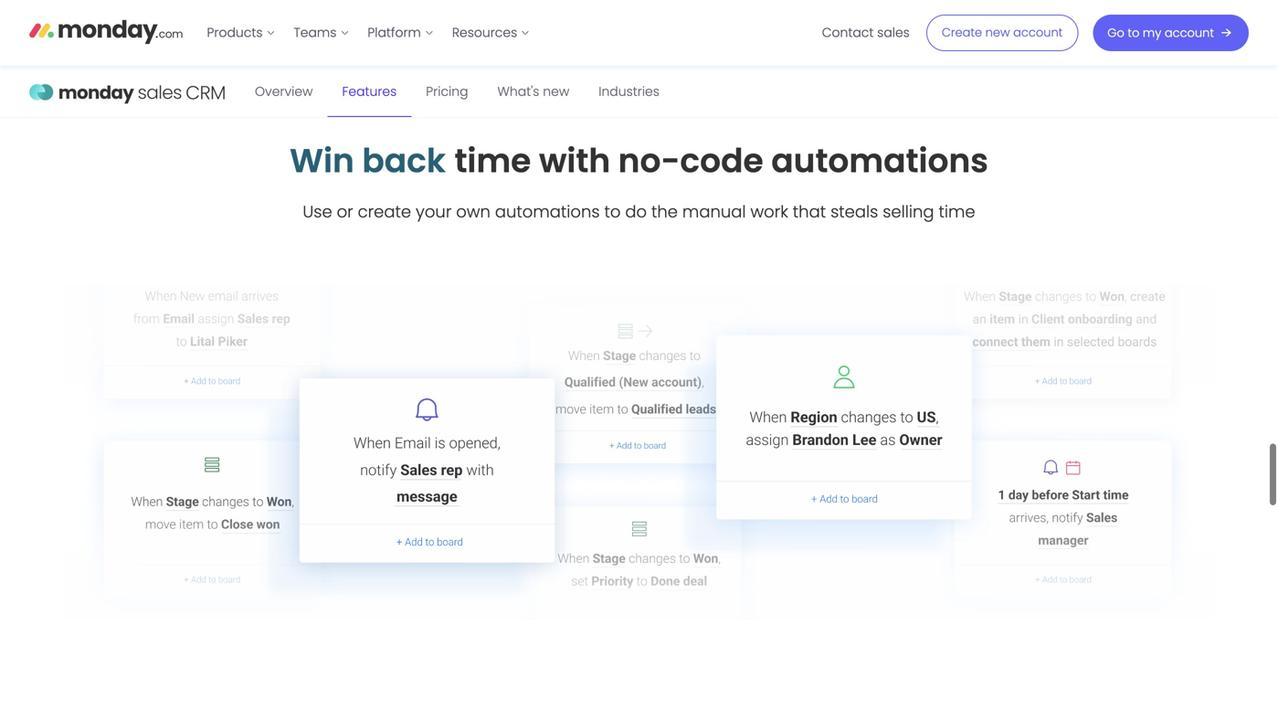 Task type: locate. For each thing, give the bounding box(es) containing it.
or
[[337, 200, 353, 223]]

to inside button
[[1128, 25, 1140, 41]]

1 horizontal spatial account
[[1165, 25, 1215, 41]]

with
[[539, 137, 611, 184]]

to
[[1128, 25, 1140, 41], [604, 200, 621, 223]]

use
[[303, 200, 332, 223]]

automations down with
[[495, 200, 600, 223]]

new right what's
[[543, 83, 570, 101]]

time right selling
[[939, 200, 976, 223]]

create
[[942, 24, 983, 41]]

create new account button
[[927, 15, 1079, 51]]

1 vertical spatial automations
[[495, 200, 600, 223]]

platform link
[[359, 18, 443, 48]]

create
[[358, 200, 411, 223]]

new inside create new account button
[[986, 24, 1010, 41]]

time
[[455, 137, 531, 184], [939, 200, 976, 223]]

pricing link
[[412, 67, 483, 117]]

my
[[1143, 25, 1162, 41]]

contact sales
[[822, 24, 910, 42]]

to left do
[[604, 200, 621, 223]]

1 horizontal spatial new
[[986, 24, 1010, 41]]

industries link
[[584, 67, 674, 117]]

list
[[198, 0, 539, 66]]

0 vertical spatial new
[[986, 24, 1010, 41]]

products link
[[198, 18, 285, 48]]

go
[[1108, 25, 1125, 41]]

0 horizontal spatial to
[[604, 200, 621, 223]]

automations
[[772, 137, 989, 184], [495, 200, 600, 223]]

0 horizontal spatial time
[[455, 137, 531, 184]]

the
[[652, 200, 678, 223]]

1 vertical spatial new
[[543, 83, 570, 101]]

0 vertical spatial to
[[1128, 25, 1140, 41]]

win back time with no-code automations
[[290, 137, 989, 184]]

new
[[986, 24, 1010, 41], [543, 83, 570, 101]]

time up the own
[[455, 137, 531, 184]]

1 horizontal spatial to
[[1128, 25, 1140, 41]]

automations up "steals" in the right of the page
[[772, 137, 989, 184]]

1 horizontal spatial automations
[[772, 137, 989, 184]]

sales
[[877, 24, 910, 42]]

pricing
[[426, 83, 468, 101]]

automations crm image
[[64, 285, 1215, 620]]

own
[[456, 200, 491, 223]]

new right create
[[986, 24, 1010, 41]]

no-
[[618, 137, 680, 184]]

what's
[[498, 83, 540, 101]]

new for what's
[[543, 83, 570, 101]]

do
[[625, 200, 647, 223]]

0 vertical spatial automations
[[772, 137, 989, 184]]

account right my
[[1165, 25, 1215, 41]]

1 vertical spatial to
[[604, 200, 621, 223]]

create new account
[[942, 24, 1063, 41]]

main element
[[198, 0, 1249, 66]]

0 horizontal spatial new
[[543, 83, 570, 101]]

1 horizontal spatial time
[[939, 200, 976, 223]]

account
[[1014, 24, 1063, 41], [1165, 25, 1215, 41]]

to right go
[[1128, 25, 1140, 41]]

monday.com logo image
[[29, 12, 183, 50]]

code
[[680, 137, 764, 184]]

resources link
[[443, 18, 539, 48]]

new inside what's new link
[[543, 83, 570, 101]]

resources
[[452, 24, 517, 42]]

monday.com crm and sales image
[[29, 67, 226, 118]]

account right create
[[1014, 24, 1063, 41]]



Task type: describe. For each thing, give the bounding box(es) containing it.
contact sales button
[[813, 18, 919, 48]]

0 vertical spatial time
[[455, 137, 531, 184]]

platform
[[368, 24, 421, 42]]

your
[[416, 200, 452, 223]]

go to my account
[[1108, 25, 1215, 41]]

work
[[751, 200, 789, 223]]

1 vertical spatial time
[[939, 200, 976, 223]]

what's new link
[[483, 67, 584, 117]]

teams
[[294, 24, 337, 42]]

list containing products
[[198, 0, 539, 66]]

steals
[[831, 200, 879, 223]]

that
[[793, 200, 826, 223]]

overview link
[[240, 67, 328, 117]]

teams link
[[285, 18, 359, 48]]

products
[[207, 24, 263, 42]]

use or create your own automations to do the manual work that steals selling time
[[303, 200, 976, 223]]

what's new
[[498, 83, 570, 101]]

new for create
[[986, 24, 1010, 41]]

features
[[342, 83, 397, 101]]

overview
[[255, 83, 313, 101]]

go to my account button
[[1093, 15, 1249, 51]]

features link
[[328, 67, 412, 117]]

selling
[[883, 200, 934, 223]]

manual
[[683, 200, 746, 223]]

contact
[[822, 24, 874, 42]]

0 horizontal spatial account
[[1014, 24, 1063, 41]]

back
[[362, 137, 446, 184]]

win
[[290, 137, 354, 184]]

industries
[[599, 83, 660, 101]]

0 horizontal spatial automations
[[495, 200, 600, 223]]



Task type: vqa. For each thing, say whether or not it's contained in the screenshot.
the more
no



